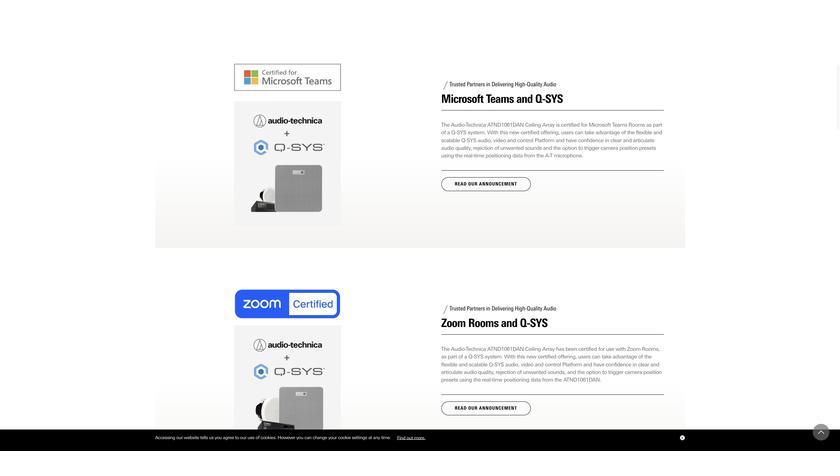 Task type: vqa. For each thing, say whether or not it's contained in the screenshot.
bottommost Features
no



Task type: locate. For each thing, give the bounding box(es) containing it.
1 vertical spatial presets
[[441, 377, 458, 384]]

1 horizontal spatial users
[[578, 354, 591, 360]]

0 vertical spatial to
[[578, 145, 583, 151]]

real- inside the audio-technica atnd1061dan ceiling array has been certified for use with zoom rooms, as part of a q-sys system. with this new certified offering, users can take advantage of the flexible and scalable q-sys audio, video and control platform and have confidence in clear and articulate audio quality, rejection of unwanted sounds, and the option to trigger camera position presets using the real-time positioning data from the atnd1061dan.
[[482, 377, 492, 384]]

0 vertical spatial flexible
[[636, 130, 652, 136]]

2 read our announcement link from the top
[[441, 402, 531, 416]]

atnd1061dan down microsoft teams and q-sys
[[487, 122, 524, 128]]

read
[[455, 181, 467, 187], [455, 406, 467, 411]]

1 audio- from the top
[[451, 122, 466, 128]]

for left with
[[598, 346, 605, 353]]

1 our from the top
[[468, 181, 478, 187]]

part
[[653, 122, 662, 128], [448, 354, 457, 360]]

of
[[441, 130, 446, 136], [621, 130, 626, 136], [494, 145, 499, 151], [458, 354, 463, 360], [638, 354, 643, 360], [517, 370, 522, 376], [256, 435, 259, 441]]

quality for zoom rooms and q-sys
[[527, 305, 542, 313]]

ceiling
[[525, 122, 541, 128], [525, 346, 541, 353]]

platform up sounds
[[535, 137, 554, 144]]

ceiling left has
[[525, 346, 541, 353]]

data
[[512, 153, 523, 159], [531, 377, 541, 384]]

0 vertical spatial read our announcement link
[[441, 177, 531, 191]]

0 vertical spatial quality
[[527, 81, 542, 88]]

1 horizontal spatial real-
[[482, 377, 492, 384]]

array left has
[[542, 346, 555, 353]]

rejection inside the audio-technica atnd1061dan ceiling array has been certified for use with zoom rooms, as part of a q-sys system. with this new certified offering, users can take advantage of the flexible and scalable q-sys audio, video and control platform and have confidence in clear and articulate audio quality, rejection of unwanted sounds, and the option to trigger camera position presets using the real-time positioning data from the atnd1061dan.
[[496, 370, 516, 376]]

advantage
[[596, 130, 620, 136], [613, 354, 637, 360]]

0 vertical spatial position
[[619, 145, 638, 151]]

video
[[493, 137, 506, 144], [521, 362, 533, 368]]

0 vertical spatial articulate
[[633, 137, 654, 144]]

our
[[176, 435, 183, 441], [240, 435, 246, 441]]

quality, inside the audio-technica atnd1061dan ceiling array has been certified for use with zoom rooms, as part of a q-sys system. with this new certified offering, users can take advantage of the flexible and scalable q-sys audio, video and control platform and have confidence in clear and articulate audio quality, rejection of unwanted sounds, and the option to trigger camera position presets using the real-time positioning data from the atnd1061dan.
[[478, 370, 495, 376]]

0 vertical spatial use
[[606, 346, 614, 353]]

0 vertical spatial trigger
[[584, 145, 599, 151]]

array inside the audio-technica atnd1061dan ceiling array has been certified for use with zoom rooms, as part of a q-sys system. with this new certified offering, users can take advantage of the flexible and scalable q-sys audio, video and control platform and have confidence in clear and articulate audio quality, rejection of unwanted sounds, and the option to trigger camera position presets using the real-time positioning data from the atnd1061dan.
[[542, 346, 555, 353]]

unwanted inside the audio-technica atnd1061dan ceiling array has been certified for use with zoom rooms, as part of a q-sys system. with this new certified offering, users can take advantage of the flexible and scalable q-sys audio, video and control platform and have confidence in clear and articulate audio quality, rejection of unwanted sounds, and the option to trigger camera position presets using the real-time positioning data from the atnd1061dan.
[[523, 370, 546, 376]]

offering, inside the audio-technica atnd1061dan ceiling array has been certified for use with zoom rooms, as part of a q-sys system. with this new certified offering, users can take advantage of the flexible and scalable q-sys audio, video and control platform and have confidence in clear and articulate audio quality, rejection of unwanted sounds, and the option to trigger camera position presets using the real-time positioning data from the atnd1061dan.
[[558, 354, 577, 360]]

partners
[[467, 81, 485, 88], [467, 305, 485, 313]]

platform
[[535, 137, 554, 144], [562, 362, 582, 368]]

1 array from the top
[[542, 122, 555, 128]]

1 vertical spatial real-
[[482, 377, 492, 384]]

clear inside the audio-technica atnd1061dan ceiling array is certified for microsoft teams rooms as part of a q-sys system. with this new certified offering, users can take advantage of the flexible and scalable q-sys audio, video and control platform and have confidence in clear and articulate audio quality, rejection of unwanted sounds and the option to trigger camera position presets using the real-time positioning data from the a-t microphone.
[[611, 137, 622, 144]]

high-
[[515, 81, 527, 88], [515, 305, 527, 313]]

can inside the audio-technica atnd1061dan ceiling array has been certified for use with zoom rooms, as part of a q-sys system. with this new certified offering, users can take advantage of the flexible and scalable q-sys audio, video and control platform and have confidence in clear and articulate audio quality, rejection of unwanted sounds, and the option to trigger camera position presets using the real-time positioning data from the atnd1061dan.
[[592, 354, 600, 360]]

the audio-technica atnd1061dan ceiling array is certified for microsoft teams rooms as part of a q-sys system. with this new certified offering, users can take advantage of the flexible and scalable q-sys audio, video and control platform and have confidence in clear and articulate audio quality, rejection of unwanted sounds and the option to trigger camera position presets using the real-time positioning data from the a-t microphone.
[[441, 122, 662, 159]]

trusted partners in delivering high-quality audio up microsoft teams and q-sys
[[449, 81, 556, 88]]

1 read our announcement from the top
[[455, 181, 517, 187]]

trigger
[[584, 145, 599, 151], [608, 370, 623, 376]]

audio- inside the audio-technica atnd1061dan ceiling array is certified for microsoft teams rooms as part of a q-sys system. with this new certified offering, users can take advantage of the flexible and scalable q-sys audio, video and control platform and have confidence in clear and articulate audio quality, rejection of unwanted sounds and the option to trigger camera position presets using the real-time positioning data from the a-t microphone.
[[451, 122, 466, 128]]

users up the atnd1061dan. on the bottom of the page
[[578, 354, 591, 360]]

teams inside the audio-technica atnd1061dan ceiling array is certified for microsoft teams rooms as part of a q-sys system. with this new certified offering, users can take advantage of the flexible and scalable q-sys audio, video and control platform and have confidence in clear and articulate audio quality, rejection of unwanted sounds and the option to trigger camera position presets using the real-time positioning data from the a-t microphone.
[[612, 122, 627, 128]]

0 horizontal spatial with
[[487, 130, 498, 136]]

0 vertical spatial have
[[566, 137, 577, 144]]

camera
[[601, 145, 618, 151], [625, 370, 642, 376]]

1 trusted from the top
[[449, 81, 465, 88]]

atnd1061dan for rooms
[[487, 346, 524, 353]]

1 ceiling from the top
[[525, 122, 541, 128]]

certified right is
[[561, 122, 580, 128]]

2 atnd1061dan from the top
[[487, 346, 524, 353]]

2 our from the left
[[240, 435, 246, 441]]

2 delivering from the top
[[492, 305, 514, 313]]

1 vertical spatial have
[[593, 362, 604, 368]]

read our announcement for rooms
[[455, 406, 517, 411]]

1 atnd1061dan from the top
[[487, 122, 524, 128]]

0 vertical spatial delivering
[[492, 81, 514, 88]]

out
[[407, 435, 413, 441]]

1 vertical spatial from
[[542, 377, 553, 384]]

0 horizontal spatial position
[[619, 145, 638, 151]]

1 horizontal spatial control
[[545, 362, 561, 368]]

audio
[[544, 81, 556, 88], [544, 305, 556, 313]]

zoom
[[441, 317, 466, 330], [627, 346, 641, 353]]

1 vertical spatial as
[[441, 354, 446, 360]]

positioning inside the audio-technica atnd1061dan ceiling array has been certified for use with zoom rooms, as part of a q-sys system. with this new certified offering, users can take advantage of the flexible and scalable q-sys audio, video and control platform and have confidence in clear and articulate audio quality, rejection of unwanted sounds, and the option to trigger camera position presets using the real-time positioning data from the atnd1061dan.
[[504, 377, 529, 384]]

array for microsoft teams and q-sys
[[542, 122, 555, 128]]

a
[[447, 130, 450, 136], [464, 354, 467, 360]]

1 the from the top
[[441, 122, 450, 128]]

you
[[215, 435, 222, 441], [296, 435, 303, 441]]

0 vertical spatial trusted partners in delivering high-quality audio
[[449, 81, 556, 88]]

technica inside the audio-technica atnd1061dan ceiling array is certified for microsoft teams rooms as part of a q-sys system. with this new certified offering, users can take advantage of the flexible and scalable q-sys audio, video and control platform and have confidence in clear and articulate audio quality, rejection of unwanted sounds and the option to trigger camera position presets using the real-time positioning data from the a-t microphone.
[[466, 122, 486, 128]]

array left is
[[542, 122, 555, 128]]

array inside the audio-technica atnd1061dan ceiling array is certified for microsoft teams rooms as part of a q-sys system. with this new certified offering, users can take advantage of the flexible and scalable q-sys audio, video and control platform and have confidence in clear and articulate audio quality, rejection of unwanted sounds and the option to trigger camera position presets using the real-time positioning data from the a-t microphone.
[[542, 122, 555, 128]]

2 read our announcement button from the top
[[441, 402, 531, 416]]

articulate
[[633, 137, 654, 144], [441, 370, 462, 376]]

1 vertical spatial using
[[459, 377, 472, 384]]

you right however
[[296, 435, 303, 441]]

certified right been
[[578, 346, 597, 353]]

control up sounds
[[517, 137, 533, 144]]

0 horizontal spatial a
[[447, 130, 450, 136]]

cookie
[[338, 435, 351, 441]]

delivering up microsoft teams and q-sys
[[492, 81, 514, 88]]

1 read our announcement link from the top
[[441, 177, 531, 191]]

confidence inside the audio-technica atnd1061dan ceiling array has been certified for use with zoom rooms, as part of a q-sys system. with this new certified offering, users can take advantage of the flexible and scalable q-sys audio, video and control platform and have confidence in clear and articulate audio quality, rejection of unwanted sounds, and the option to trigger camera position presets using the real-time positioning data from the atnd1061dan.
[[606, 362, 631, 368]]

1 vertical spatial teams
[[612, 122, 627, 128]]

our left website
[[176, 435, 183, 441]]

0 vertical spatial presets
[[639, 145, 656, 151]]

find
[[397, 435, 405, 441]]

trusted
[[449, 81, 465, 88], [449, 305, 465, 313]]

sounds
[[525, 145, 542, 151]]

have up microphone.
[[566, 137, 577, 144]]

q-
[[535, 92, 545, 106], [451, 130, 457, 136], [461, 137, 467, 144], [520, 317, 530, 330], [468, 354, 474, 360], [489, 362, 494, 368]]

as inside the audio-technica atnd1061dan ceiling array is certified for microsoft teams rooms as part of a q-sys system. with this new certified offering, users can take advantage of the flexible and scalable q-sys audio, video and control platform and have confidence in clear and articulate audio quality, rejection of unwanted sounds and the option to trigger camera position presets using the real-time positioning data from the a-t microphone.
[[646, 122, 652, 128]]

option inside the audio-technica atnd1061dan ceiling array has been certified for use with zoom rooms, as part of a q-sys system. with this new certified offering, users can take advantage of the flexible and scalable q-sys audio, video and control platform and have confidence in clear and articulate audio quality, rejection of unwanted sounds, and the option to trigger camera position presets using the real-time positioning data from the atnd1061dan.
[[586, 370, 601, 376]]

1 vertical spatial rejection
[[496, 370, 516, 376]]

microsoft inside the audio-technica atnd1061dan ceiling array is certified for microsoft teams rooms as part of a q-sys system. with this new certified offering, users can take advantage of the flexible and scalable q-sys audio, video and control platform and have confidence in clear and articulate audio quality, rejection of unwanted sounds and the option to trigger camera position presets using the real-time positioning data from the a-t microphone.
[[589, 122, 611, 128]]

1 vertical spatial control
[[545, 362, 561, 368]]

agree
[[223, 435, 234, 441]]

1 vertical spatial a
[[464, 354, 467, 360]]

can
[[575, 130, 583, 136], [592, 354, 600, 360], [304, 435, 312, 441]]

2 trusted from the top
[[449, 305, 465, 313]]

0 horizontal spatial scalable
[[441, 137, 460, 144]]

2 trusted partners in delivering high-quality audio from the top
[[449, 305, 556, 313]]

use left with
[[606, 346, 614, 353]]

confidence
[[578, 137, 604, 144], [606, 362, 631, 368]]

new
[[509, 130, 519, 136], [526, 354, 536, 360]]

quality
[[527, 81, 542, 88], [527, 305, 542, 313]]

delivering
[[492, 81, 514, 88], [492, 305, 514, 313]]

1 vertical spatial can
[[592, 354, 600, 360]]

take
[[585, 130, 594, 136], [602, 354, 611, 360]]

unwanted inside the audio-technica atnd1061dan ceiling array is certified for microsoft teams rooms as part of a q-sys system. with this new certified offering, users can take advantage of the flexible and scalable q-sys audio, video and control platform and have confidence in clear and articulate audio quality, rejection of unwanted sounds and the option to trigger camera position presets using the real-time positioning data from the a-t microphone.
[[500, 145, 524, 151]]

clear
[[611, 137, 622, 144], [638, 362, 649, 368]]

0 vertical spatial read our announcement button
[[441, 177, 531, 191]]

1 read from the top
[[455, 181, 467, 187]]

2 the from the top
[[441, 346, 450, 353]]

use
[[606, 346, 614, 353], [248, 435, 254, 441]]

platform down been
[[562, 362, 582, 368]]

read our announcement button
[[441, 177, 531, 191], [441, 402, 531, 416]]

1 vertical spatial use
[[248, 435, 254, 441]]

using
[[441, 153, 454, 159], [459, 377, 472, 384]]

and
[[516, 92, 533, 106], [653, 130, 662, 136], [507, 137, 516, 144], [556, 137, 564, 144], [623, 137, 632, 144], [543, 145, 552, 151], [501, 317, 517, 330], [459, 362, 467, 368], [535, 362, 543, 368], [583, 362, 592, 368], [651, 362, 659, 368], [567, 370, 576, 376]]

1 quality from the top
[[527, 81, 542, 88]]

ceiling up sounds
[[525, 122, 541, 128]]

us
[[209, 435, 214, 441]]

array
[[542, 122, 555, 128], [542, 346, 555, 353]]

0 horizontal spatial clear
[[611, 137, 622, 144]]

1 horizontal spatial option
[[586, 370, 601, 376]]

offering,
[[541, 130, 560, 136], [558, 354, 577, 360]]

from
[[524, 153, 535, 159], [542, 377, 553, 384]]

audio-
[[451, 122, 466, 128], [451, 346, 466, 353]]

time
[[474, 153, 484, 159], [492, 377, 502, 384]]

0 vertical spatial audio-
[[451, 122, 466, 128]]

for right is
[[581, 122, 587, 128]]

for
[[581, 122, 587, 128], [598, 346, 605, 353]]

1 horizontal spatial position
[[643, 370, 662, 376]]

0 horizontal spatial video
[[493, 137, 506, 144]]

2 technica from the top
[[466, 346, 486, 353]]

scalable
[[441, 137, 460, 144], [469, 362, 488, 368]]

control
[[517, 137, 533, 144], [545, 362, 561, 368]]

1 horizontal spatial as
[[646, 122, 652, 128]]

however
[[278, 435, 295, 441]]

real-
[[464, 153, 474, 159], [482, 377, 492, 384]]

1 horizontal spatial our
[[240, 435, 246, 441]]

confidence up microphone.
[[578, 137, 604, 144]]

delivering for rooms
[[492, 305, 514, 313]]

0 horizontal spatial articulate
[[441, 370, 462, 376]]

0 horizontal spatial camera
[[601, 145, 618, 151]]

1 vertical spatial clear
[[638, 362, 649, 368]]

as
[[646, 122, 652, 128], [441, 354, 446, 360]]

positioning
[[486, 153, 511, 159], [504, 377, 529, 384]]

audio,
[[478, 137, 492, 144], [505, 362, 520, 368]]

1 vertical spatial quality,
[[478, 370, 495, 376]]

1 audio from the top
[[544, 81, 556, 88]]

1 announcement from the top
[[479, 181, 517, 187]]

articulate inside the audio-technica atnd1061dan ceiling array has been certified for use with zoom rooms, as part of a q-sys system. with this new certified offering, users can take advantage of the flexible and scalable q-sys audio, video and control platform and have confidence in clear and articulate audio quality, rejection of unwanted sounds, and the option to trigger camera position presets using the real-time positioning data from the atnd1061dan.
[[441, 370, 462, 376]]

presets inside the audio-technica atnd1061dan ceiling array is certified for microsoft teams rooms as part of a q-sys system. with this new certified offering, users can take advantage of the flexible and scalable q-sys audio, video and control platform and have confidence in clear and articulate audio quality, rejection of unwanted sounds and the option to trigger camera position presets using the real-time positioning data from the a-t microphone.
[[639, 145, 656, 151]]

users
[[561, 130, 573, 136], [578, 354, 591, 360]]

flexible
[[636, 130, 652, 136], [441, 362, 457, 368]]

partners up microsoft teams and q-sys
[[467, 81, 485, 88]]

1 horizontal spatial audio
[[464, 370, 477, 376]]

1 delivering from the top
[[492, 81, 514, 88]]

to inside the audio-technica atnd1061dan ceiling array is certified for microsoft teams rooms as part of a q-sys system. with this new certified offering, users can take advantage of the flexible and scalable q-sys audio, video and control platform and have confidence in clear and articulate audio quality, rejection of unwanted sounds and the option to trigger camera position presets using the real-time positioning data from the a-t microphone.
[[578, 145, 583, 151]]

0 vertical spatial users
[[561, 130, 573, 136]]

control up sounds,
[[545, 362, 561, 368]]

1 vertical spatial offering,
[[558, 354, 577, 360]]

the
[[441, 122, 450, 128], [441, 346, 450, 353]]

sys
[[545, 92, 563, 106], [457, 130, 466, 136], [467, 137, 476, 144], [530, 317, 548, 330], [474, 354, 483, 360], [494, 362, 504, 368]]

high- for teams
[[515, 81, 527, 88]]

atnd1061dan inside the audio-technica atnd1061dan ceiling array has been certified for use with zoom rooms, as part of a q-sys system. with this new certified offering, users can take advantage of the flexible and scalable q-sys audio, video and control platform and have confidence in clear and articulate audio quality, rejection of unwanted sounds, and the option to trigger camera position presets using the real-time positioning data from the atnd1061dan.
[[487, 346, 524, 353]]

option
[[562, 145, 577, 151], [586, 370, 601, 376]]

find out more.
[[397, 435, 425, 441]]

rooms
[[628, 122, 645, 128], [468, 317, 499, 330]]

with
[[487, 130, 498, 136], [504, 354, 515, 360]]

option up the atnd1061dan. on the bottom of the page
[[586, 370, 601, 376]]

0 vertical spatial time
[[474, 153, 484, 159]]

1 horizontal spatial teams
[[612, 122, 627, 128]]

use left cookies.
[[248, 435, 254, 441]]

audio for microsoft teams and q-sys
[[544, 81, 556, 88]]

delivering up zoom rooms and q-sys
[[492, 305, 514, 313]]

0 vertical spatial audio
[[544, 81, 556, 88]]

audio- for microsoft
[[451, 122, 466, 128]]

can left change
[[304, 435, 312, 441]]

articulate inside the audio-technica atnd1061dan ceiling array is certified for microsoft teams rooms as part of a q-sys system. with this new certified offering, users can take advantage of the flexible and scalable q-sys audio, video and control platform and have confidence in clear and articulate audio quality, rejection of unwanted sounds and the option to trigger camera position presets using the real-time positioning data from the a-t microphone.
[[633, 137, 654, 144]]

0 vertical spatial the
[[441, 122, 450, 128]]

can up the atnd1061dan. on the bottom of the page
[[592, 354, 600, 360]]

trigger inside the audio-technica atnd1061dan ceiling array has been certified for use with zoom rooms, as part of a q-sys system. with this new certified offering, users can take advantage of the flexible and scalable q-sys audio, video and control platform and have confidence in clear and articulate audio quality, rejection of unwanted sounds, and the option to trigger camera position presets using the real-time positioning data from the atnd1061dan.
[[608, 370, 623, 376]]

trusted partners in delivering high-quality audio for rooms
[[449, 305, 556, 313]]

0 vertical spatial technica
[[466, 122, 486, 128]]

quality for microsoft teams and q-sys
[[527, 81, 542, 88]]

atnd1061dan down zoom rooms and q-sys
[[487, 346, 524, 353]]

offering, down been
[[558, 354, 577, 360]]

2 quality from the top
[[527, 305, 542, 313]]

announcement
[[479, 181, 517, 187], [479, 406, 517, 411]]

2 audio from the top
[[544, 305, 556, 313]]

time.
[[381, 435, 391, 441]]

0 vertical spatial positioning
[[486, 153, 511, 159]]

0 horizontal spatial this
[[500, 130, 508, 136]]

a inside the audio-technica atnd1061dan ceiling array is certified for microsoft teams rooms as part of a q-sys system. with this new certified offering, users can take advantage of the flexible and scalable q-sys audio, video and control platform and have confidence in clear and articulate audio quality, rejection of unwanted sounds and the option to trigger camera position presets using the real-time positioning data from the a-t microphone.
[[447, 130, 450, 136]]

0 vertical spatial option
[[562, 145, 577, 151]]

to
[[578, 145, 583, 151], [602, 370, 607, 376], [235, 435, 239, 441]]

camera inside the audio-technica atnd1061dan ceiling array has been certified for use with zoom rooms, as part of a q-sys system. with this new certified offering, users can take advantage of the flexible and scalable q-sys audio, video and control platform and have confidence in clear and articulate audio quality, rejection of unwanted sounds, and the option to trigger camera position presets using the real-time positioning data from the atnd1061dan.
[[625, 370, 642, 376]]

0 vertical spatial new
[[509, 130, 519, 136]]

advantage inside the audio-technica atnd1061dan ceiling array has been certified for use with zoom rooms, as part of a q-sys system. with this new certified offering, users can take advantage of the flexible and scalable q-sys audio, video and control platform and have confidence in clear and articulate audio quality, rejection of unwanted sounds, and the option to trigger camera position presets using the real-time positioning data from the atnd1061dan.
[[613, 354, 637, 360]]

accessing our website tells us you agree to our use of cookies. however you can change your cookie settings at any time.
[[155, 435, 392, 441]]

from down sounds
[[524, 153, 535, 159]]

0 vertical spatial platform
[[535, 137, 554, 144]]

1 vertical spatial rooms
[[468, 317, 499, 330]]

1 horizontal spatial from
[[542, 377, 553, 384]]

1 horizontal spatial audio,
[[505, 362, 520, 368]]

1 horizontal spatial new
[[526, 354, 536, 360]]

audio, inside the audio-technica atnd1061dan ceiling array has been certified for use with zoom rooms, as part of a q-sys system. with this new certified offering, users can take advantage of the flexible and scalable q-sys audio, video and control platform and have confidence in clear and articulate audio quality, rejection of unwanted sounds, and the option to trigger camera position presets using the real-time positioning data from the atnd1061dan.
[[505, 362, 520, 368]]

2 horizontal spatial to
[[602, 370, 607, 376]]

0 vertical spatial using
[[441, 153, 454, 159]]

cookies.
[[261, 435, 277, 441]]

1 horizontal spatial use
[[606, 346, 614, 353]]

2 ceiling from the top
[[525, 346, 541, 353]]

1 technica from the top
[[466, 122, 486, 128]]

0 vertical spatial quality,
[[455, 145, 472, 151]]

high- up microsoft teams and q-sys
[[515, 81, 527, 88]]

our
[[468, 181, 478, 187], [468, 406, 478, 411]]

t
[[550, 153, 553, 159]]

platform inside the audio-technica atnd1061dan ceiling array has been certified for use with zoom rooms, as part of a q-sys system. with this new certified offering, users can take advantage of the flexible and scalable q-sys audio, video and control platform and have confidence in clear and articulate audio quality, rejection of unwanted sounds, and the option to trigger camera position presets using the real-time positioning data from the atnd1061dan.
[[562, 362, 582, 368]]

have
[[566, 137, 577, 144], [593, 362, 604, 368]]

the
[[627, 130, 635, 136], [553, 145, 561, 151], [455, 153, 463, 159], [536, 153, 544, 159], [644, 354, 652, 360], [577, 370, 585, 376], [473, 377, 481, 384], [555, 377, 562, 384]]

0 vertical spatial confidence
[[578, 137, 604, 144]]

2 read our announcement from the top
[[455, 406, 517, 411]]

0 vertical spatial read
[[455, 181, 467, 187]]

1 vertical spatial audio,
[[505, 362, 520, 368]]

the inside the audio-technica atnd1061dan ceiling array has been certified for use with zoom rooms, as part of a q-sys system. with this new certified offering, users can take advantage of the flexible and scalable q-sys audio, video and control platform and have confidence in clear and articulate audio quality, rejection of unwanted sounds, and the option to trigger camera position presets using the real-time positioning data from the atnd1061dan.
[[441, 346, 450, 353]]

ceiling inside the audio-technica atnd1061dan ceiling array has been certified for use with zoom rooms, as part of a q-sys system. with this new certified offering, users can take advantage of the flexible and scalable q-sys audio, video and control platform and have confidence in clear and articulate audio quality, rejection of unwanted sounds, and the option to trigger camera position presets using the real-time positioning data from the atnd1061dan.
[[525, 346, 541, 353]]

find out more. link
[[392, 433, 430, 443]]

0 vertical spatial part
[[653, 122, 662, 128]]

0 vertical spatial system.
[[468, 130, 486, 136]]

audio- inside the audio-technica atnd1061dan ceiling array has been certified for use with zoom rooms, as part of a q-sys system. with this new certified offering, users can take advantage of the flexible and scalable q-sys audio, video and control platform and have confidence in clear and articulate audio quality, rejection of unwanted sounds, and the option to trigger camera position presets using the real-time positioning data from the atnd1061dan.
[[451, 346, 466, 353]]

system.
[[468, 130, 486, 136], [485, 354, 503, 360]]

quality,
[[455, 145, 472, 151], [478, 370, 495, 376]]

our right agree
[[240, 435, 246, 441]]

technica
[[466, 122, 486, 128], [466, 346, 486, 353]]

1 read our announcement button from the top
[[441, 177, 531, 191]]

a inside the audio-technica atnd1061dan ceiling array has been certified for use with zoom rooms, as part of a q-sys system. with this new certified offering, users can take advantage of the flexible and scalable q-sys audio, video and control platform and have confidence in clear and articulate audio quality, rejection of unwanted sounds, and the option to trigger camera position presets using the real-time positioning data from the atnd1061dan.
[[464, 354, 467, 360]]

settings
[[352, 435, 367, 441]]

control inside the audio-technica atnd1061dan ceiling array is certified for microsoft teams rooms as part of a q-sys system. with this new certified offering, users can take advantage of the flexible and scalable q-sys audio, video and control platform and have confidence in clear and articulate audio quality, rejection of unwanted sounds and the option to trigger camera position presets using the real-time positioning data from the a-t microphone.
[[517, 137, 533, 144]]

audio, inside the audio-technica atnd1061dan ceiling array is certified for microsoft teams rooms as part of a q-sys system. with this new certified offering, users can take advantage of the flexible and scalable q-sys audio, video and control platform and have confidence in clear and articulate audio quality, rejection of unwanted sounds and the option to trigger camera position presets using the real-time positioning data from the a-t microphone.
[[478, 137, 492, 144]]

audio- for zoom
[[451, 346, 466, 353]]

2 read from the top
[[455, 406, 467, 411]]

1 vertical spatial high-
[[515, 305, 527, 313]]

1 our from the left
[[176, 435, 183, 441]]

real- inside the audio-technica atnd1061dan ceiling array is certified for microsoft teams rooms as part of a q-sys system. with this new certified offering, users can take advantage of the flexible and scalable q-sys audio, video and control platform and have confidence in clear and articulate audio quality, rejection of unwanted sounds and the option to trigger camera position presets using the real-time positioning data from the a-t microphone.
[[464, 153, 474, 159]]

1 horizontal spatial part
[[653, 122, 662, 128]]

1 trusted partners in delivering high-quality audio from the top
[[449, 81, 556, 88]]

1 you from the left
[[215, 435, 222, 441]]

1 horizontal spatial flexible
[[636, 130, 652, 136]]

0 vertical spatial for
[[581, 122, 587, 128]]

partners up zoom rooms and q-sys
[[467, 305, 485, 313]]

0 vertical spatial our
[[468, 181, 478, 187]]

part inside the audio-technica atnd1061dan ceiling array is certified for microsoft teams rooms as part of a q-sys system. with this new certified offering, users can take advantage of the flexible and scalable q-sys audio, video and control platform and have confidence in clear and articulate audio quality, rejection of unwanted sounds and the option to trigger camera position presets using the real-time positioning data from the a-t microphone.
[[653, 122, 662, 128]]

website
[[184, 435, 199, 441]]

2 high- from the top
[[515, 305, 527, 313]]

high- up zoom rooms and q-sys
[[515, 305, 527, 313]]

read our announcement for teams
[[455, 181, 517, 187]]

0 vertical spatial this
[[500, 130, 508, 136]]

unwanted left sounds
[[500, 145, 524, 151]]

1 horizontal spatial microsoft
[[589, 122, 611, 128]]

in
[[486, 81, 490, 88], [605, 137, 609, 144], [486, 305, 490, 313], [633, 362, 637, 368]]

trusted partners in delivering high-quality audio
[[449, 81, 556, 88], [449, 305, 556, 313]]

1 high- from the top
[[515, 81, 527, 88]]

ceiling inside the audio-technica atnd1061dan ceiling array is certified for microsoft teams rooms as part of a q-sys system. with this new certified offering, users can take advantage of the flexible and scalable q-sys audio, video and control platform and have confidence in clear and articulate audio quality, rejection of unwanted sounds and the option to trigger camera position presets using the real-time positioning data from the a-t microphone.
[[525, 122, 541, 128]]

can up microphone.
[[575, 130, 583, 136]]

0 vertical spatial offering,
[[541, 130, 560, 136]]

1 vertical spatial with
[[504, 354, 515, 360]]

video inside the audio-technica atnd1061dan ceiling array has been certified for use with zoom rooms, as part of a q-sys system. with this new certified offering, users can take advantage of the flexible and scalable q-sys audio, video and control platform and have confidence in clear and articulate audio quality, rejection of unwanted sounds, and the option to trigger camera position presets using the real-time positioning data from the atnd1061dan.
[[521, 362, 533, 368]]

1 vertical spatial unwanted
[[523, 370, 546, 376]]

trusted partners in delivering high-quality audio up zoom rooms and q-sys
[[449, 305, 556, 313]]

more.
[[414, 435, 425, 441]]

1 vertical spatial take
[[602, 354, 611, 360]]

users inside the audio-technica atnd1061dan ceiling array has been certified for use with zoom rooms, as part of a q-sys system. with this new certified offering, users can take advantage of the flexible and scalable q-sys audio, video and control platform and have confidence in clear and articulate audio quality, rejection of unwanted sounds, and the option to trigger camera position presets using the real-time positioning data from the atnd1061dan.
[[578, 354, 591, 360]]

announcement for rooms
[[479, 406, 517, 411]]

for inside the audio-technica atnd1061dan ceiling array is certified for microsoft teams rooms as part of a q-sys system. with this new certified offering, users can take advantage of the flexible and scalable q-sys audio, video and control platform and have confidence in clear and articulate audio quality, rejection of unwanted sounds and the option to trigger camera position presets using the real-time positioning data from the a-t microphone.
[[581, 122, 587, 128]]

2 audio- from the top
[[451, 346, 466, 353]]

from down sounds,
[[542, 377, 553, 384]]

the inside the audio-technica atnd1061dan ceiling array is certified for microsoft teams rooms as part of a q-sys system. with this new certified offering, users can take advantage of the flexible and scalable q-sys audio, video and control platform and have confidence in clear and articulate audio quality, rejection of unwanted sounds and the option to trigger camera position presets using the real-time positioning data from the a-t microphone.
[[441, 122, 450, 128]]

1 horizontal spatial video
[[521, 362, 533, 368]]

unwanted left sounds,
[[523, 370, 546, 376]]

in inside the audio-technica atnd1061dan ceiling array has been certified for use with zoom rooms, as part of a q-sys system. with this new certified offering, users can take advantage of the flexible and scalable q-sys audio, video and control platform and have confidence in clear and articulate audio quality, rejection of unwanted sounds, and the option to trigger camera position presets using the real-time positioning data from the atnd1061dan.
[[633, 362, 637, 368]]

0 vertical spatial unwanted
[[500, 145, 524, 151]]

data inside the audio-technica atnd1061dan ceiling array has been certified for use with zoom rooms, as part of a q-sys system. with this new certified offering, users can take advantage of the flexible and scalable q-sys audio, video and control platform and have confidence in clear and articulate audio quality, rejection of unwanted sounds, and the option to trigger camera position presets using the real-time positioning data from the atnd1061dan.
[[531, 377, 541, 384]]

0 vertical spatial read our announcement
[[455, 181, 517, 187]]

offering, down is
[[541, 130, 560, 136]]

0 vertical spatial announcement
[[479, 181, 517, 187]]

read our announcement
[[455, 181, 517, 187], [455, 406, 517, 411]]

1 partners from the top
[[467, 81, 485, 88]]

teams
[[486, 92, 514, 106], [612, 122, 627, 128]]

0 horizontal spatial audio,
[[478, 137, 492, 144]]

this
[[500, 130, 508, 136], [517, 354, 525, 360]]

technica for teams
[[466, 122, 486, 128]]

scalable inside the audio-technica atnd1061dan ceiling array has been certified for use with zoom rooms, as part of a q-sys system. with this new certified offering, users can take advantage of the flexible and scalable q-sys audio, video and control platform and have confidence in clear and articulate audio quality, rejection of unwanted sounds, and the option to trigger camera position presets using the real-time positioning data from the atnd1061dan.
[[469, 362, 488, 368]]

2 array from the top
[[542, 346, 555, 353]]

array for zoom rooms and q-sys
[[542, 346, 555, 353]]

with inside the audio-technica atnd1061dan ceiling array is certified for microsoft teams rooms as part of a q-sys system. with this new certified offering, users can take advantage of the flexible and scalable q-sys audio, video and control platform and have confidence in clear and articulate audio quality, rejection of unwanted sounds and the option to trigger camera position presets using the real-time positioning data from the a-t microphone.
[[487, 130, 498, 136]]

0 horizontal spatial presets
[[441, 377, 458, 384]]

use inside the audio-technica atnd1061dan ceiling array has been certified for use with zoom rooms, as part of a q-sys system. with this new certified offering, users can take advantage of the flexible and scalable q-sys audio, video and control platform and have confidence in clear and articulate audio quality, rejection of unwanted sounds, and the option to trigger camera position presets using the real-time positioning data from the atnd1061dan.
[[606, 346, 614, 353]]

1 horizontal spatial rooms
[[628, 122, 645, 128]]

option up microphone.
[[562, 145, 577, 151]]

presets
[[639, 145, 656, 151], [441, 377, 458, 384]]

2 announcement from the top
[[479, 406, 517, 411]]

read our announcement link
[[441, 177, 531, 191], [441, 402, 531, 416]]

delivering for teams
[[492, 81, 514, 88]]

atnd1061dan for teams
[[487, 122, 524, 128]]

0 vertical spatial high-
[[515, 81, 527, 88]]

audio inside the audio-technica atnd1061dan ceiling array has been certified for use with zoom rooms, as part of a q-sys system. with this new certified offering, users can take advantage of the flexible and scalable q-sys audio, video and control platform and have confidence in clear and articulate audio quality, rejection of unwanted sounds, and the option to trigger camera position presets using the real-time positioning data from the atnd1061dan.
[[464, 370, 477, 376]]

have up the atnd1061dan. on the bottom of the page
[[593, 362, 604, 368]]

1 vertical spatial our
[[468, 406, 478, 411]]

the audio-technica atnd1061dan ceiling array has been certified for use with zoom rooms, as part of a q-sys system. with this new certified offering, users can take advantage of the flexible and scalable q-sys audio, video and control platform and have confidence in clear and articulate audio quality, rejection of unwanted sounds, and the option to trigger camera position presets using the real-time positioning data from the atnd1061dan.
[[441, 346, 662, 384]]

trusted for microsoft
[[449, 81, 465, 88]]

you right us
[[215, 435, 222, 441]]

technica inside the audio-technica atnd1061dan ceiling array has been certified for use with zoom rooms, as part of a q-sys system. with this new certified offering, users can take advantage of the flexible and scalable q-sys audio, video and control platform and have confidence in clear and articulate audio quality, rejection of unwanted sounds, and the option to trigger camera position presets using the real-time positioning data from the atnd1061dan.
[[466, 346, 486, 353]]

trusted for zoom
[[449, 305, 465, 313]]

1 vertical spatial articulate
[[441, 370, 462, 376]]

rejection
[[473, 145, 493, 151], [496, 370, 516, 376]]

2 partners from the top
[[467, 305, 485, 313]]

2 our from the top
[[468, 406, 478, 411]]

atnd1061dan inside the audio-technica atnd1061dan ceiling array is certified for microsoft teams rooms as part of a q-sys system. with this new certified offering, users can take advantage of the flexible and scalable q-sys audio, video and control platform and have confidence in clear and articulate audio quality, rejection of unwanted sounds and the option to trigger camera position presets using the real-time positioning data from the a-t microphone.
[[487, 122, 524, 128]]

confidence down with
[[606, 362, 631, 368]]

1 horizontal spatial presets
[[639, 145, 656, 151]]

unwanted
[[500, 145, 524, 151], [523, 370, 546, 376]]

have inside the audio-technica atnd1061dan ceiling array has been certified for use with zoom rooms, as part of a q-sys system. with this new certified offering, users can take advantage of the flexible and scalable q-sys audio, video and control platform and have confidence in clear and articulate audio quality, rejection of unwanted sounds, and the option to trigger camera position presets using the real-time positioning data from the atnd1061dan.
[[593, 362, 604, 368]]

clear inside the audio-technica atnd1061dan ceiling array has been certified for use with zoom rooms, as part of a q-sys system. with this new certified offering, users can take advantage of the flexible and scalable q-sys audio, video and control platform and have confidence in clear and articulate audio quality, rejection of unwanted sounds, and the option to trigger camera position presets using the real-time positioning data from the atnd1061dan.
[[638, 362, 649, 368]]

0 horizontal spatial can
[[304, 435, 312, 441]]

0 vertical spatial video
[[493, 137, 506, 144]]

users up microphone.
[[561, 130, 573, 136]]

atnd1061dan.
[[563, 377, 601, 384]]

new inside the audio-technica atnd1061dan ceiling array has been certified for use with zoom rooms, as part of a q-sys system. with this new certified offering, users can take advantage of the flexible and scalable q-sys audio, video and control platform and have confidence in clear and articulate audio quality, rejection of unwanted sounds, and the option to trigger camera position presets using the real-time positioning data from the atnd1061dan.
[[526, 354, 536, 360]]

1 vertical spatial this
[[517, 354, 525, 360]]

1 vertical spatial atnd1061dan
[[487, 346, 524, 353]]

1 vertical spatial position
[[643, 370, 662, 376]]

position
[[619, 145, 638, 151], [643, 370, 662, 376]]

flexible inside the audio-technica atnd1061dan ceiling array is certified for microsoft teams rooms as part of a q-sys system. with this new certified offering, users can take advantage of the flexible and scalable q-sys audio, video and control platform and have confidence in clear and articulate audio quality, rejection of unwanted sounds and the option to trigger camera position presets using the real-time positioning data from the a-t microphone.
[[636, 130, 652, 136]]

audio
[[441, 145, 454, 151], [464, 370, 477, 376]]

2 vertical spatial to
[[235, 435, 239, 441]]

0 vertical spatial advantage
[[596, 130, 620, 136]]

users inside the audio-technica atnd1061dan ceiling array is certified for microsoft teams rooms as part of a q-sys system. with this new certified offering, users can take advantage of the flexible and scalable q-sys audio, video and control platform and have confidence in clear and articulate audio quality, rejection of unwanted sounds and the option to trigger camera position presets using the real-time positioning data from the a-t microphone.
[[561, 130, 573, 136]]



Task type: describe. For each thing, give the bounding box(es) containing it.
this inside the audio-technica atnd1061dan ceiling array is certified for microsoft teams rooms as part of a q-sys system. with this new certified offering, users can take advantage of the flexible and scalable q-sys audio, video and control platform and have confidence in clear and articulate audio quality, rejection of unwanted sounds and the option to trigger camera position presets using the real-time positioning data from the a-t microphone.
[[500, 130, 508, 136]]

system. inside the audio-technica atnd1061dan ceiling array is certified for microsoft teams rooms as part of a q-sys system. with this new certified offering, users can take advantage of the flexible and scalable q-sys audio, video and control platform and have confidence in clear and articulate audio quality, rejection of unwanted sounds and the option to trigger camera position presets using the real-time positioning data from the a-t microphone.
[[468, 130, 486, 136]]

read for zoom
[[455, 406, 467, 411]]

the for microsoft teams and q-sys
[[441, 122, 450, 128]]

take inside the audio-technica atnd1061dan ceiling array is certified for microsoft teams rooms as part of a q-sys system. with this new certified offering, users can take advantage of the flexible and scalable q-sys audio, video and control platform and have confidence in clear and articulate audio quality, rejection of unwanted sounds and the option to trigger camera position presets using the real-time positioning data from the a-t microphone.
[[585, 130, 594, 136]]

part inside the audio-technica atnd1061dan ceiling array has been certified for use with zoom rooms, as part of a q-sys system. with this new certified offering, users can take advantage of the flexible and scalable q-sys audio, video and control platform and have confidence in clear and articulate audio quality, rejection of unwanted sounds, and the option to trigger camera position presets using the real-time positioning data from the atnd1061dan.
[[448, 354, 457, 360]]

video inside the audio-technica atnd1061dan ceiling array is certified for microsoft teams rooms as part of a q-sys system. with this new certified offering, users can take advantage of the flexible and scalable q-sys audio, video and control platform and have confidence in clear and articulate audio quality, rejection of unwanted sounds and the option to trigger camera position presets using the real-time positioning data from the a-t microphone.
[[493, 137, 506, 144]]

ceiling for zoom rooms and q-sys
[[525, 346, 541, 353]]

rejection inside the audio-technica atnd1061dan ceiling array is certified for microsoft teams rooms as part of a q-sys system. with this new certified offering, users can take advantage of the flexible and scalable q-sys audio, video and control platform and have confidence in clear and articulate audio quality, rejection of unwanted sounds and the option to trigger camera position presets using the real-time positioning data from the a-t microphone.
[[473, 145, 493, 151]]

new inside the audio-technica atnd1061dan ceiling array is certified for microsoft teams rooms as part of a q-sys system. with this new certified offering, users can take advantage of the flexible and scalable q-sys audio, video and control platform and have confidence in clear and articulate audio quality, rejection of unwanted sounds and the option to trigger camera position presets using the real-time positioning data from the a-t microphone.
[[509, 130, 519, 136]]

flexible inside the audio-technica atnd1061dan ceiling array has been certified for use with zoom rooms, as part of a q-sys system. with this new certified offering, users can take advantage of the flexible and scalable q-sys audio, video and control platform and have confidence in clear and articulate audio quality, rejection of unwanted sounds, and the option to trigger camera position presets using the real-time positioning data from the atnd1061dan.
[[441, 362, 457, 368]]

from inside the audio-technica atnd1061dan ceiling array is certified for microsoft teams rooms as part of a q-sys system. with this new certified offering, users can take advantage of the flexible and scalable q-sys audio, video and control platform and have confidence in clear and articulate audio quality, rejection of unwanted sounds and the option to trigger camera position presets using the real-time positioning data from the a-t microphone.
[[524, 153, 535, 159]]

high- for rooms
[[515, 305, 527, 313]]

2 you from the left
[[296, 435, 303, 441]]

technica for rooms
[[466, 346, 486, 353]]

system. inside the audio-technica atnd1061dan ceiling array has been certified for use with zoom rooms, as part of a q-sys system. with this new certified offering, users can take advantage of the flexible and scalable q-sys audio, video and control platform and have confidence in clear and articulate audio quality, rejection of unwanted sounds, and the option to trigger camera position presets using the real-time positioning data from the atnd1061dan.
[[485, 354, 503, 360]]

sounds,
[[548, 370, 566, 376]]

camera inside the audio-technica atnd1061dan ceiling array is certified for microsoft teams rooms as part of a q-sys system. with this new certified offering, users can take advantage of the flexible and scalable q-sys audio, video and control platform and have confidence in clear and articulate audio quality, rejection of unwanted sounds and the option to trigger camera position presets using the real-time positioning data from the a-t microphone.
[[601, 145, 618, 151]]

0 horizontal spatial zoom
[[441, 317, 466, 330]]

partners for rooms
[[467, 305, 485, 313]]

arrow up image
[[818, 430, 824, 436]]

position inside the audio-technica atnd1061dan ceiling array has been certified for use with zoom rooms, as part of a q-sys system. with this new certified offering, users can take advantage of the flexible and scalable q-sys audio, video and control platform and have confidence in clear and articulate audio quality, rejection of unwanted sounds, and the option to trigger camera position presets using the real-time positioning data from the atnd1061dan.
[[643, 370, 662, 376]]

your
[[328, 435, 337, 441]]

the for zoom rooms and q-sys
[[441, 346, 450, 353]]

data inside the audio-technica atnd1061dan ceiling array is certified for microsoft teams rooms as part of a q-sys system. with this new certified offering, users can take advantage of the flexible and scalable q-sys audio, video and control platform and have confidence in clear and articulate audio quality, rejection of unwanted sounds and the option to trigger camera position presets using the real-time positioning data from the a-t microphone.
[[512, 153, 523, 159]]

trigger inside the audio-technica atnd1061dan ceiling array is certified for microsoft teams rooms as part of a q-sys system. with this new certified offering, users can take advantage of the flexible and scalable q-sys audio, video and control platform and have confidence in clear and articulate audio quality, rejection of unwanted sounds and the option to trigger camera position presets using the real-time positioning data from the a-t microphone.
[[584, 145, 599, 151]]

our for zoom
[[468, 406, 478, 411]]

microsoft teams and q-sys
[[441, 92, 563, 106]]

as inside the audio-technica atnd1061dan ceiling array has been certified for use with zoom rooms, as part of a q-sys system. with this new certified offering, users can take advantage of the flexible and scalable q-sys audio, video and control platform and have confidence in clear and articulate audio quality, rejection of unwanted sounds, and the option to trigger camera position presets using the real-time positioning data from the atnd1061dan.
[[441, 354, 446, 360]]

zoom inside the audio-technica atnd1061dan ceiling array has been certified for use with zoom rooms, as part of a q-sys system. with this new certified offering, users can take advantage of the flexible and scalable q-sys audio, video and control platform and have confidence in clear and articulate audio quality, rejection of unwanted sounds, and the option to trigger camera position presets using the real-time positioning data from the atnd1061dan.
[[627, 346, 641, 353]]

rooms,
[[642, 346, 660, 353]]

any
[[373, 435, 380, 441]]

2 vertical spatial can
[[304, 435, 312, 441]]

with
[[616, 346, 626, 353]]

read our announcement button for rooms
[[441, 402, 531, 416]]

change
[[313, 435, 327, 441]]

audio inside the audio-technica atnd1061dan ceiling array is certified for microsoft teams rooms as part of a q-sys system. with this new certified offering, users can take advantage of the flexible and scalable q-sys audio, video and control platform and have confidence in clear and articulate audio quality, rejection of unwanted sounds and the option to trigger camera position presets using the real-time positioning data from the a-t microphone.
[[441, 145, 454, 151]]

ceiling for microsoft teams and q-sys
[[525, 122, 541, 128]]

is
[[556, 122, 560, 128]]

a-
[[545, 153, 550, 159]]

rooms inside the audio-technica atnd1061dan ceiling array is certified for microsoft teams rooms as part of a q-sys system. with this new certified offering, users can take advantage of the flexible and scalable q-sys audio, video and control platform and have confidence in clear and articulate audio quality, rejection of unwanted sounds and the option to trigger camera position presets using the real-time positioning data from the a-t microphone.
[[628, 122, 645, 128]]

certified down has
[[538, 354, 556, 360]]

at
[[368, 435, 372, 441]]

quality, inside the audio-technica atnd1061dan ceiling array is certified for microsoft teams rooms as part of a q-sys system. with this new certified offering, users can take advantage of the flexible and scalable q-sys audio, video and control platform and have confidence in clear and articulate audio quality, rejection of unwanted sounds and the option to trigger camera position presets using the real-time positioning data from the a-t microphone.
[[455, 145, 472, 151]]

0 horizontal spatial to
[[235, 435, 239, 441]]

read for microsoft
[[455, 181, 467, 187]]

been
[[566, 346, 577, 353]]

partners for teams
[[467, 81, 485, 88]]

position inside the audio-technica atnd1061dan ceiling array is certified for microsoft teams rooms as part of a q-sys system. with this new certified offering, users can take advantage of the flexible and scalable q-sys audio, video and control platform and have confidence in clear and articulate audio quality, rejection of unwanted sounds and the option to trigger camera position presets using the real-time positioning data from the a-t microphone.
[[619, 145, 638, 151]]

read our announcement link for teams
[[441, 177, 531, 191]]

0 horizontal spatial rooms
[[468, 317, 499, 330]]

advantage inside the audio-technica atnd1061dan ceiling array is certified for microsoft teams rooms as part of a q-sys system. with this new certified offering, users can take advantage of the flexible and scalable q-sys audio, video and control platform and have confidence in clear and articulate audio quality, rejection of unwanted sounds and the option to trigger camera position presets using the real-time positioning data from the a-t microphone.
[[596, 130, 620, 136]]

take inside the audio-technica atnd1061dan ceiling array has been certified for use with zoom rooms, as part of a q-sys system. with this new certified offering, users can take advantage of the flexible and scalable q-sys audio, video and control platform and have confidence in clear and articulate audio quality, rejection of unwanted sounds, and the option to trigger camera position presets using the real-time positioning data from the atnd1061dan.
[[602, 354, 611, 360]]

platform inside the audio-technica atnd1061dan ceiling array is certified for microsoft teams rooms as part of a q-sys system. with this new certified offering, users can take advantage of the flexible and scalable q-sys audio, video and control platform and have confidence in clear and articulate audio quality, rejection of unwanted sounds and the option to trigger camera position presets using the real-time positioning data from the a-t microphone.
[[535, 137, 554, 144]]

certified up sounds
[[521, 130, 539, 136]]

trusted partners in delivering high-quality audio for teams
[[449, 81, 556, 88]]

to inside the audio-technica atnd1061dan ceiling array has been certified for use with zoom rooms, as part of a q-sys system. with this new certified offering, users can take advantage of the flexible and scalable q-sys audio, video and control platform and have confidence in clear and articulate audio quality, rejection of unwanted sounds, and the option to trigger camera position presets using the real-time positioning data from the atnd1061dan.
[[602, 370, 607, 376]]

tells
[[200, 435, 208, 441]]

read our announcement link for rooms
[[441, 402, 531, 416]]

audio for zoom rooms and q-sys
[[544, 305, 556, 313]]

cross image
[[681, 437, 683, 440]]

has
[[556, 346, 564, 353]]

0 vertical spatial microsoft
[[441, 92, 483, 106]]

scalable inside the audio-technica atnd1061dan ceiling array is certified for microsoft teams rooms as part of a q-sys system. with this new certified offering, users can take advantage of the flexible and scalable q-sys audio, video and control platform and have confidence in clear and articulate audio quality, rejection of unwanted sounds and the option to trigger camera position presets using the real-time positioning data from the a-t microphone.
[[441, 137, 460, 144]]

control inside the audio-technica atnd1061dan ceiling array has been certified for use with zoom rooms, as part of a q-sys system. with this new certified offering, users can take advantage of the flexible and scalable q-sys audio, video and control platform and have confidence in clear and articulate audio quality, rejection of unwanted sounds, and the option to trigger camera position presets using the real-time positioning data from the atnd1061dan.
[[545, 362, 561, 368]]

time inside the audio-technica atnd1061dan ceiling array has been certified for use with zoom rooms, as part of a q-sys system. with this new certified offering, users can take advantage of the flexible and scalable q-sys audio, video and control platform and have confidence in clear and articulate audio quality, rejection of unwanted sounds, and the option to trigger camera position presets using the real-time positioning data from the atnd1061dan.
[[492, 377, 502, 384]]

using inside the audio-technica atnd1061dan ceiling array is certified for microsoft teams rooms as part of a q-sys system. with this new certified offering, users can take advantage of the flexible and scalable q-sys audio, video and control platform and have confidence in clear and articulate audio quality, rejection of unwanted sounds and the option to trigger camera position presets using the real-time positioning data from the a-t microphone.
[[441, 153, 454, 159]]

announcement for teams
[[479, 181, 517, 187]]

from inside the audio-technica atnd1061dan ceiling array has been certified for use with zoom rooms, as part of a q-sys system. with this new certified offering, users can take advantage of the flexible and scalable q-sys audio, video and control platform and have confidence in clear and articulate audio quality, rejection of unwanted sounds, and the option to trigger camera position presets using the real-time positioning data from the atnd1061dan.
[[542, 377, 553, 384]]

using inside the audio-technica atnd1061dan ceiling array has been certified for use with zoom rooms, as part of a q-sys system. with this new certified offering, users can take advantage of the flexible and scalable q-sys audio, video and control platform and have confidence in clear and articulate audio quality, rejection of unwanted sounds, and the option to trigger camera position presets using the real-time positioning data from the atnd1061dan.
[[459, 377, 472, 384]]

confidence inside the audio-technica atnd1061dan ceiling array is certified for microsoft teams rooms as part of a q-sys system. with this new certified offering, users can take advantage of the flexible and scalable q-sys audio, video and control platform and have confidence in clear and articulate audio quality, rejection of unwanted sounds and the option to trigger camera position presets using the real-time positioning data from the a-t microphone.
[[578, 137, 604, 144]]

0 horizontal spatial use
[[248, 435, 254, 441]]

our for microsoft
[[468, 181, 478, 187]]

option inside the audio-technica atnd1061dan ceiling array is certified for microsoft teams rooms as part of a q-sys system. with this new certified offering, users can take advantage of the flexible and scalable q-sys audio, video and control platform and have confidence in clear and articulate audio quality, rejection of unwanted sounds and the option to trigger camera position presets using the real-time positioning data from the a-t microphone.
[[562, 145, 577, 151]]

presets inside the audio-technica atnd1061dan ceiling array has been certified for use with zoom rooms, as part of a q-sys system. with this new certified offering, users can take advantage of the flexible and scalable q-sys audio, video and control platform and have confidence in clear and articulate audio quality, rejection of unwanted sounds, and the option to trigger camera position presets using the real-time positioning data from the atnd1061dan.
[[441, 377, 458, 384]]

offering, inside the audio-technica atnd1061dan ceiling array is certified for microsoft teams rooms as part of a q-sys system. with this new certified offering, users can take advantage of the flexible and scalable q-sys audio, video and control platform and have confidence in clear and articulate audio quality, rejection of unwanted sounds and the option to trigger camera position presets using the real-time positioning data from the a-t microphone.
[[541, 130, 560, 136]]

have inside the audio-technica atnd1061dan ceiling array is certified for microsoft teams rooms as part of a q-sys system. with this new certified offering, users can take advantage of the flexible and scalable q-sys audio, video and control platform and have confidence in clear and articulate audio quality, rejection of unwanted sounds and the option to trigger camera position presets using the real-time positioning data from the a-t microphone.
[[566, 137, 577, 144]]

positioning inside the audio-technica atnd1061dan ceiling array is certified for microsoft teams rooms as part of a q-sys system. with this new certified offering, users can take advantage of the flexible and scalable q-sys audio, video and control platform and have confidence in clear and articulate audio quality, rejection of unwanted sounds and the option to trigger camera position presets using the real-time positioning data from the a-t microphone.
[[486, 153, 511, 159]]

accessing
[[155, 435, 175, 441]]

can inside the audio-technica atnd1061dan ceiling array is certified for microsoft teams rooms as part of a q-sys system. with this new certified offering, users can take advantage of the flexible and scalable q-sys audio, video and control platform and have confidence in clear and articulate audio quality, rejection of unwanted sounds and the option to trigger camera position presets using the real-time positioning data from the a-t microphone.
[[575, 130, 583, 136]]

read our announcement button for teams
[[441, 177, 531, 191]]

0 vertical spatial teams
[[486, 92, 514, 106]]

this inside the audio-technica atnd1061dan ceiling array has been certified for use with zoom rooms, as part of a q-sys system. with this new certified offering, users can take advantage of the flexible and scalable q-sys audio, video and control platform and have confidence in clear and articulate audio quality, rejection of unwanted sounds, and the option to trigger camera position presets using the real-time positioning data from the atnd1061dan.
[[517, 354, 525, 360]]

with inside the audio-technica atnd1061dan ceiling array has been certified for use with zoom rooms, as part of a q-sys system. with this new certified offering, users can take advantage of the flexible and scalable q-sys audio, video and control platform and have confidence in clear and articulate audio quality, rejection of unwanted sounds, and the option to trigger camera position presets using the real-time positioning data from the atnd1061dan.
[[504, 354, 515, 360]]

microphone.
[[554, 153, 583, 159]]

in inside the audio-technica atnd1061dan ceiling array is certified for microsoft teams rooms as part of a q-sys system. with this new certified offering, users can take advantage of the flexible and scalable q-sys audio, video and control platform and have confidence in clear and articulate audio quality, rejection of unwanted sounds and the option to trigger camera position presets using the real-time positioning data from the a-t microphone.
[[605, 137, 609, 144]]

zoom rooms and q-sys
[[441, 317, 548, 330]]

time inside the audio-technica atnd1061dan ceiling array is certified for microsoft teams rooms as part of a q-sys system. with this new certified offering, users can take advantage of the flexible and scalable q-sys audio, video and control platform and have confidence in clear and articulate audio quality, rejection of unwanted sounds and the option to trigger camera position presets using the real-time positioning data from the a-t microphone.
[[474, 153, 484, 159]]

for inside the audio-technica atnd1061dan ceiling array has been certified for use with zoom rooms, as part of a q-sys system. with this new certified offering, users can take advantage of the flexible and scalable q-sys audio, video and control platform and have confidence in clear and articulate audio quality, rejection of unwanted sounds, and the option to trigger camera position presets using the real-time positioning data from the atnd1061dan.
[[598, 346, 605, 353]]



